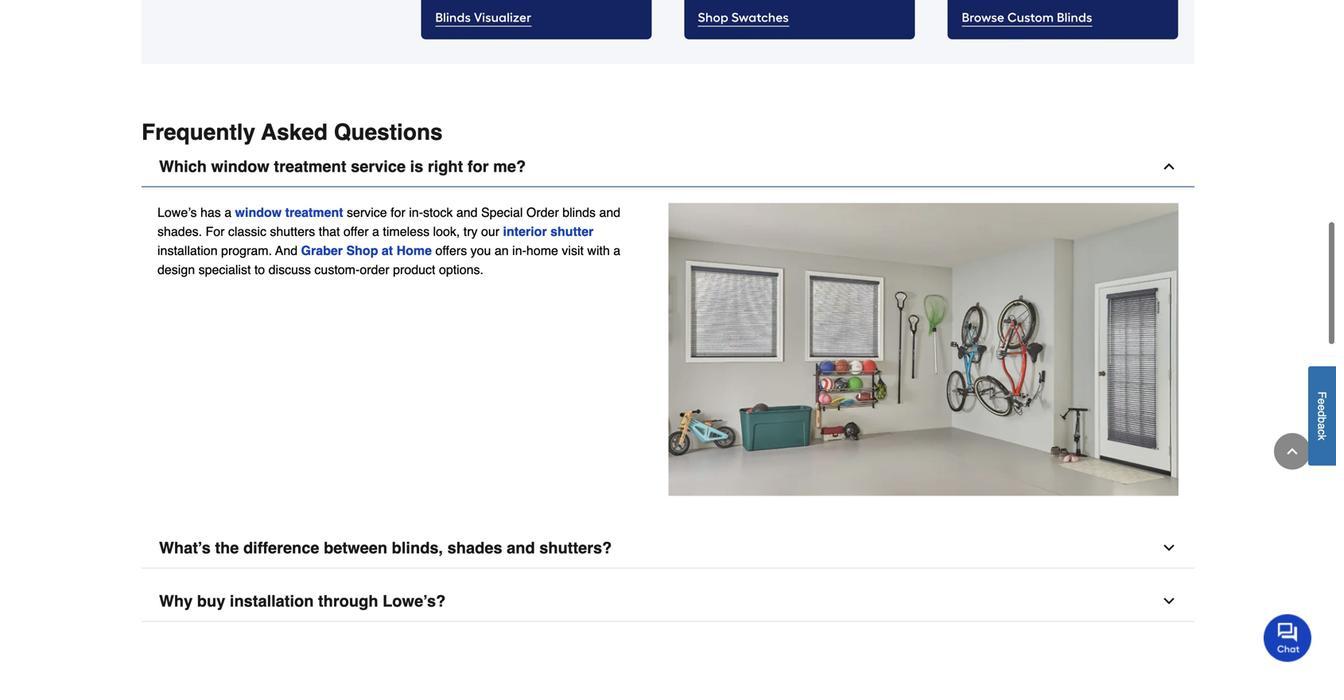 Task type: describe. For each thing, give the bounding box(es) containing it.
browse custom blinds. image
[[932, 0, 1195, 64]]

shades.
[[158, 224, 202, 239]]

special
[[481, 205, 523, 220]]

questions
[[334, 120, 443, 145]]

which window treatment service is right for me? button
[[142, 147, 1195, 187]]

which
[[159, 157, 207, 176]]

the
[[215, 539, 239, 558]]

service for in-stock and special order blinds and shades. for classic shutters that offer a timeless look, try our
[[158, 205, 621, 239]]

a right the has
[[224, 205, 232, 220]]

home
[[397, 243, 432, 258]]

interior
[[503, 224, 547, 239]]

for
[[206, 224, 225, 239]]

for inside service for in-stock and special order blinds and shades. for classic shutters that offer a timeless look, try our
[[391, 205, 406, 220]]

order
[[527, 205, 559, 220]]

frequently
[[142, 120, 255, 145]]

blinds,
[[392, 539, 443, 558]]

f
[[1316, 392, 1329, 399]]

window inside the which window treatment service is right for me? button
[[211, 157, 270, 176]]

a inside button
[[1316, 424, 1329, 430]]

what's the difference between blinds, shades and shutters?
[[159, 539, 612, 558]]

a inside offers you an in-home visit with a design specialist to discuss custom-order product options.
[[614, 243, 621, 258]]

shutters
[[270, 224, 315, 239]]

with
[[587, 243, 610, 258]]

chevron up image inside the which window treatment service is right for me? button
[[1161, 159, 1177, 175]]

which window treatment service is right for me?
[[159, 157, 526, 176]]

difference
[[243, 539, 319, 558]]

blinds visualizer. image
[[405, 0, 668, 64]]

service inside service for in-stock and special order blinds and shades. for classic shutters that offer a timeless look, try our
[[347, 205, 387, 220]]

scroll to top element
[[1274, 434, 1311, 470]]

interior shutter installation program. and graber shop at home
[[158, 224, 594, 258]]

you
[[471, 243, 491, 258]]

has
[[200, 205, 221, 220]]

right
[[428, 157, 463, 176]]

buy
[[197, 593, 225, 611]]

offer
[[344, 224, 369, 239]]

and inside button
[[507, 539, 535, 558]]

between
[[324, 539, 387, 558]]

graber shop at home link
[[301, 243, 432, 258]]

an
[[495, 243, 509, 258]]

blinds
[[563, 205, 596, 220]]

c
[[1316, 430, 1329, 435]]

installation for through
[[230, 593, 314, 611]]

chevron down image for what's the difference between blinds, shades and shutters?
[[1161, 541, 1177, 556]]

look,
[[433, 224, 460, 239]]

lowe's
[[158, 205, 197, 220]]

chat invite button image
[[1264, 614, 1313, 663]]

order
[[360, 262, 390, 277]]

design
[[158, 262, 195, 277]]

looking for inspiration? find what you need to choose the right window treatments for your home. image
[[142, 0, 405, 64]]

the interior of a garage with two windows and bikes, sports equipment and a b image
[[668, 203, 1179, 497]]

1 e from the top
[[1316, 399, 1329, 405]]

b
[[1316, 417, 1329, 424]]

that
[[319, 224, 340, 239]]

offers you an in-home visit with a design specialist to discuss custom-order product options.
[[158, 243, 621, 277]]



Task type: vqa. For each thing, say whether or not it's contained in the screenshot.
Cheese,
no



Task type: locate. For each thing, give the bounding box(es) containing it.
home
[[527, 243, 558, 258]]

offers
[[436, 243, 467, 258]]

at
[[382, 243, 393, 258]]

a
[[224, 205, 232, 220], [372, 224, 379, 239], [614, 243, 621, 258], [1316, 424, 1329, 430]]

treatment up that
[[285, 205, 343, 220]]

0 vertical spatial treatment
[[274, 157, 346, 176]]

timeless
[[383, 224, 430, 239]]

0 horizontal spatial and
[[456, 205, 478, 220]]

classic
[[228, 224, 266, 239]]

0 horizontal spatial in-
[[409, 205, 423, 220]]

1 vertical spatial chevron down image
[[1161, 594, 1177, 610]]

window
[[211, 157, 270, 176], [235, 205, 282, 220]]

why buy installation through lowe's?
[[159, 593, 446, 611]]

asked
[[261, 120, 328, 145]]

chevron down image
[[1161, 541, 1177, 556], [1161, 594, 1177, 610]]

0 horizontal spatial for
[[391, 205, 406, 220]]

discuss
[[269, 262, 311, 277]]

in- up timeless
[[409, 205, 423, 220]]

1 horizontal spatial installation
[[230, 593, 314, 611]]

why buy installation through lowe's? button
[[142, 582, 1195, 622]]

what's the difference between blinds, shades and shutters? button
[[142, 529, 1195, 569]]

e up d
[[1316, 399, 1329, 405]]

lowe's has a window treatment
[[158, 205, 343, 220]]

interior shutter link
[[503, 224, 594, 239]]

chevron down image for why buy installation through lowe's?
[[1161, 594, 1177, 610]]

our
[[481, 224, 500, 239]]

to
[[254, 262, 265, 277]]

0 vertical spatial installation
[[158, 243, 218, 258]]

installation down shades.
[[158, 243, 218, 258]]

for left me?
[[468, 157, 489, 176]]

service
[[351, 157, 406, 176], [347, 205, 387, 220]]

1 vertical spatial treatment
[[285, 205, 343, 220]]

installation inside interior shutter installation program. and graber shop at home
[[158, 243, 218, 258]]

service down questions
[[351, 157, 406, 176]]

0 vertical spatial service
[[351, 157, 406, 176]]

k
[[1316, 435, 1329, 441]]

0 vertical spatial window
[[211, 157, 270, 176]]

shutter
[[551, 224, 594, 239]]

0 horizontal spatial chevron up image
[[1161, 159, 1177, 175]]

for
[[468, 157, 489, 176], [391, 205, 406, 220]]

1 vertical spatial installation
[[230, 593, 314, 611]]

program.
[[221, 243, 272, 258]]

is
[[410, 157, 423, 176]]

shop
[[346, 243, 378, 258]]

shades
[[448, 539, 502, 558]]

in- inside service for in-stock and special order blinds and shades. for classic shutters that offer a timeless look, try our
[[409, 205, 423, 220]]

frequently asked questions
[[142, 120, 443, 145]]

visit
[[562, 243, 584, 258]]

f e e d b a c k
[[1316, 392, 1329, 441]]

1 horizontal spatial in-
[[512, 243, 527, 258]]

for inside button
[[468, 157, 489, 176]]

try
[[464, 224, 478, 239]]

product
[[393, 262, 436, 277]]

and up try
[[456, 205, 478, 220]]

treatment
[[274, 157, 346, 176], [285, 205, 343, 220]]

chevron up image
[[1161, 159, 1177, 175], [1285, 444, 1301, 460]]

and
[[456, 205, 478, 220], [599, 205, 621, 220], [507, 539, 535, 558]]

installation inside why buy installation through lowe's? button
[[230, 593, 314, 611]]

e
[[1316, 399, 1329, 405], [1316, 405, 1329, 411]]

a inside service for in-stock and special order blinds and shades. for classic shutters that offer a timeless look, try our
[[372, 224, 379, 239]]

specialist
[[199, 262, 251, 277]]

in-
[[409, 205, 423, 220], [512, 243, 527, 258]]

1 chevron down image from the top
[[1161, 541, 1177, 556]]

through
[[318, 593, 378, 611]]

chevron up image inside scroll to top element
[[1285, 444, 1301, 460]]

for up timeless
[[391, 205, 406, 220]]

1 vertical spatial service
[[347, 205, 387, 220]]

d
[[1316, 411, 1329, 417]]

installation down difference
[[230, 593, 314, 611]]

installation
[[158, 243, 218, 258], [230, 593, 314, 611]]

in- inside offers you an in-home visit with a design specialist to discuss custom-order product options.
[[512, 243, 527, 258]]

1 vertical spatial for
[[391, 205, 406, 220]]

2 chevron down image from the top
[[1161, 594, 1177, 610]]

1 vertical spatial window
[[235, 205, 282, 220]]

2 e from the top
[[1316, 405, 1329, 411]]

stock
[[423, 205, 453, 220]]

1 horizontal spatial for
[[468, 157, 489, 176]]

and right blinds at the top
[[599, 205, 621, 220]]

me?
[[493, 157, 526, 176]]

treatment inside button
[[274, 157, 346, 176]]

options.
[[439, 262, 484, 277]]

window up lowe's has a window treatment
[[211, 157, 270, 176]]

window up classic
[[235, 205, 282, 220]]

lowe's?
[[383, 593, 446, 611]]

1 horizontal spatial chevron up image
[[1285, 444, 1301, 460]]

0 vertical spatial chevron up image
[[1161, 159, 1177, 175]]

custom-
[[315, 262, 360, 277]]

what's
[[159, 539, 211, 558]]

1 horizontal spatial and
[[507, 539, 535, 558]]

window treatment link
[[235, 205, 343, 220]]

0 horizontal spatial installation
[[158, 243, 218, 258]]

why
[[159, 593, 193, 611]]

e up 'b'
[[1316, 405, 1329, 411]]

graber
[[301, 243, 343, 258]]

2 horizontal spatial and
[[599, 205, 621, 220]]

in- right an
[[512, 243, 527, 258]]

0 vertical spatial in-
[[409, 205, 423, 220]]

shutters?
[[540, 539, 612, 558]]

chevron down image inside why buy installation through lowe's? button
[[1161, 594, 1177, 610]]

a right offer
[[372, 224, 379, 239]]

chevron down image inside what's the difference between blinds, shades and shutters? button
[[1161, 541, 1177, 556]]

service inside button
[[351, 157, 406, 176]]

a up k
[[1316, 424, 1329, 430]]

1 vertical spatial chevron up image
[[1285, 444, 1301, 460]]

1 vertical spatial in-
[[512, 243, 527, 258]]

treatment down asked
[[274, 157, 346, 176]]

shop swatches. image
[[668, 0, 932, 64]]

f e e d b a c k button
[[1309, 367, 1336, 466]]

a right with
[[614, 243, 621, 258]]

0 vertical spatial chevron down image
[[1161, 541, 1177, 556]]

and right shades
[[507, 539, 535, 558]]

and
[[275, 243, 298, 258]]

0 vertical spatial for
[[468, 157, 489, 176]]

service up offer
[[347, 205, 387, 220]]

installation for program.
[[158, 243, 218, 258]]



